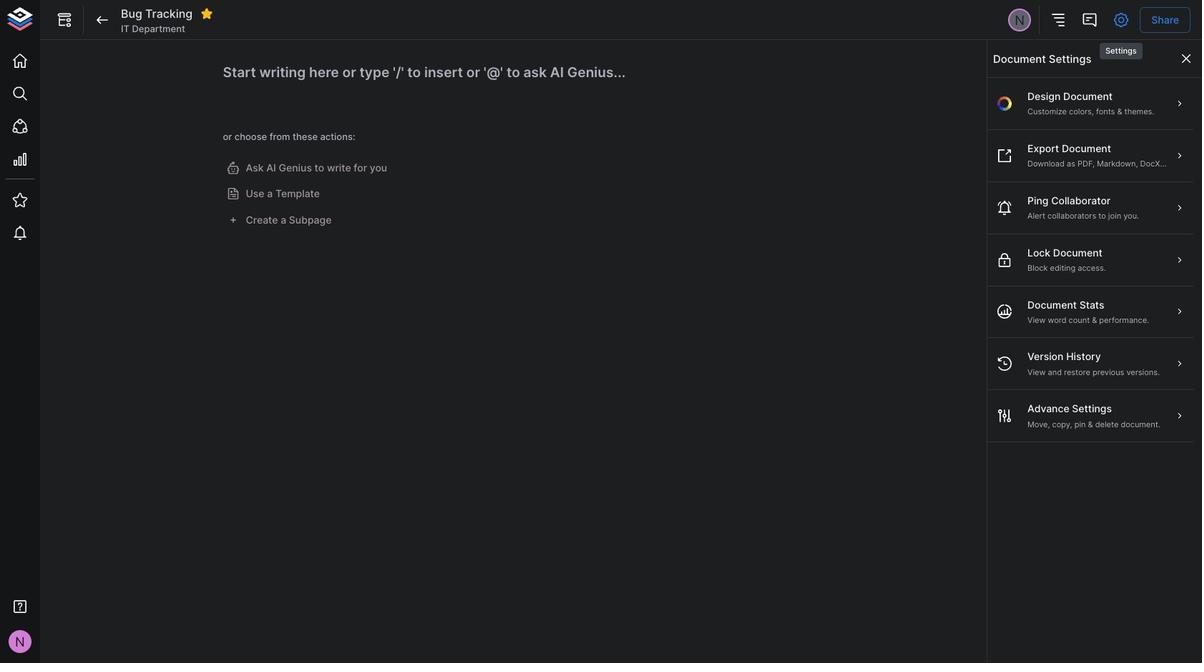 Task type: describe. For each thing, give the bounding box(es) containing it.
go back image
[[94, 11, 111, 29]]

table of contents image
[[1050, 11, 1067, 29]]



Task type: locate. For each thing, give the bounding box(es) containing it.
comments image
[[1081, 11, 1098, 29]]

remove favorite image
[[200, 7, 213, 20]]

show wiki image
[[56, 11, 73, 29]]

settings image
[[1113, 11, 1130, 29]]

tooltip
[[1098, 33, 1144, 61]]



Task type: vqa. For each thing, say whether or not it's contained in the screenshot.
the topmost the 04:07
no



